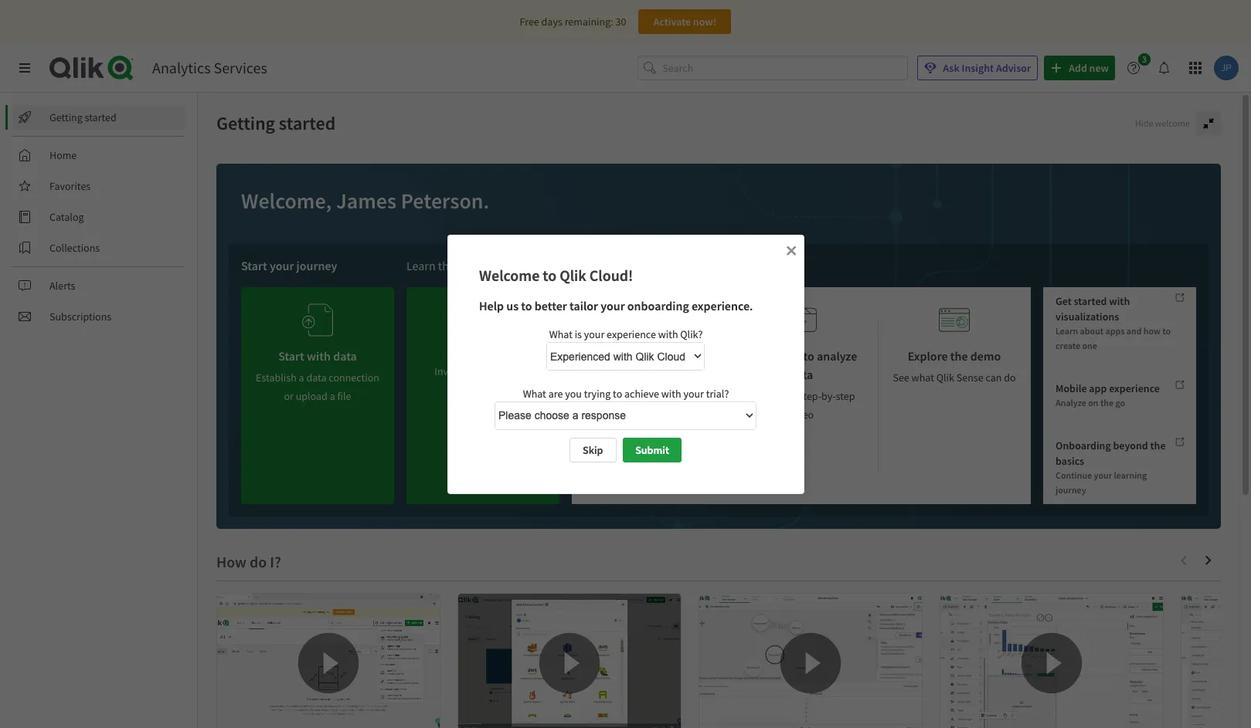 Task type: locate. For each thing, give the bounding box(es) containing it.
qlik?
[[680, 327, 702, 341]]

your right is
[[584, 327, 604, 341]]

learn
[[407, 258, 436, 274], [1056, 325, 1078, 337], [746, 349, 776, 364]]

free
[[520, 15, 539, 29]]

0 horizontal spatial how
[[778, 349, 801, 364]]

the left welcome
[[438, 258, 455, 274]]

basics up the continue
[[1056, 455, 1085, 469]]

to down sample
[[662, 371, 671, 385]]

data up insights at the right
[[679, 349, 703, 364]]

0 vertical spatial users
[[485, 342, 514, 358]]

how
[[1144, 325, 1161, 337], [778, 349, 801, 364]]

qlik up the tailor
[[559, 265, 586, 285]]

by-
[[822, 390, 836, 403]]

go
[[1116, 397, 1125, 409]]

0 vertical spatial with
[[1109, 294, 1130, 308]]

0 vertical spatial basics
[[458, 258, 490, 274]]

welcome to qlik sense cloud dialog
[[447, 235, 804, 495]]

1 vertical spatial qlik
[[937, 371, 954, 385]]

data up step-
[[790, 367, 813, 383]]

0 horizontal spatial learn
[[407, 258, 436, 274]]

apps
[[1106, 325, 1125, 337]]

visualizations
[[1056, 310, 1119, 324]]

experience down help us to better tailor your onboarding experience.
[[606, 327, 656, 341]]

started
[[85, 111, 117, 124], [279, 111, 336, 135], [1074, 294, 1107, 308]]

1 horizontal spatial how
[[1144, 325, 1161, 337]]

users up via
[[485, 342, 514, 358]]

continue
[[1056, 470, 1092, 482]]

0 horizontal spatial getting
[[49, 111, 83, 124]]

data for learn how to analyze data
[[790, 367, 813, 383]]

with
[[1109, 294, 1130, 308], [658, 327, 678, 341], [661, 387, 681, 400]]

getting started up 'home' link
[[49, 111, 117, 124]]

you
[[565, 387, 582, 400]]

basics
[[458, 258, 490, 274], [1056, 455, 1085, 469]]

learn how to analyze data follow this step-by-step video
[[746, 349, 857, 422]]

ask insight advisor button
[[918, 56, 1038, 80]]

free days remaining: 30
[[520, 15, 626, 29]]

2 horizontal spatial started
[[1074, 294, 1107, 308]]

us
[[506, 298, 518, 313]]

activate now! link
[[639, 9, 731, 34]]

start your journey
[[241, 258, 337, 274]]

activate now!
[[654, 15, 717, 29]]

collections link
[[12, 236, 185, 260]]

services
[[214, 58, 267, 77]]

data inside learn how to analyze data follow this step-by-step video
[[790, 367, 813, 383]]

with down insights at the right
[[661, 387, 681, 400]]

1 vertical spatial journey
[[1056, 485, 1086, 496]]

searchbar element
[[638, 55, 908, 81]]

1 horizontal spatial getting
[[216, 111, 275, 135]]

your left learning
[[1094, 470, 1112, 482]]

1 horizontal spatial getting started
[[216, 111, 336, 135]]

started inside get started with visualizations learn about apps and how to create one
[[1074, 294, 1107, 308]]

0 horizontal spatial data
[[640, 371, 660, 385]]

experience.
[[691, 298, 753, 313]]

experience
[[588, 371, 638, 385]]

invite down invite users image
[[453, 342, 483, 358]]

what left are
[[523, 387, 546, 400]]

1 vertical spatial basics
[[1056, 455, 1085, 469]]

email.
[[504, 365, 532, 379]]

1 vertical spatial users
[[462, 365, 486, 379]]

getting started inside navigation pane element
[[49, 111, 117, 124]]

1 vertical spatial with
[[658, 327, 678, 341]]

step-
[[799, 390, 822, 403]]

1 horizontal spatial basics
[[1056, 455, 1085, 469]]

journey right start
[[296, 258, 337, 274]]

users
[[485, 342, 514, 358], [462, 365, 486, 379]]

invite users image
[[468, 294, 499, 335]]

0 horizontal spatial what
[[523, 387, 546, 400]]

help
[[479, 298, 504, 313]]

james
[[336, 187, 397, 215]]

analyze up experience on the bottom
[[594, 349, 635, 364]]

1 vertical spatial experience
[[1109, 382, 1160, 396]]

start
[[241, 258, 267, 274]]

sample
[[638, 349, 676, 364]]

with left qlik?
[[658, 327, 678, 341]]

invite
[[453, 342, 483, 358], [435, 365, 460, 379]]

journey inside onboarding beyond the basics continue your learning journey
[[1056, 485, 1086, 496]]

create
[[1056, 340, 1081, 352]]

how do i create an app? image
[[217, 594, 440, 729]]

how do i create a visualization? image
[[941, 594, 1163, 729]]

invite left via
[[435, 365, 460, 379]]

now!
[[693, 15, 717, 29]]

qlik
[[559, 265, 586, 285], [937, 371, 954, 385]]

1 vertical spatial what
[[523, 387, 546, 400]]

how inside get started with visualizations learn about apps and how to create one
[[1144, 325, 1161, 337]]

experience inside welcome to qlik sense cloud dialog
[[606, 327, 656, 341]]

0 vertical spatial journey
[[296, 258, 337, 274]]

one
[[1082, 340, 1097, 352]]

getting started
[[49, 111, 117, 124], [216, 111, 336, 135]]

getting down services
[[216, 111, 275, 135]]

learn inside learn how to analyze data follow this step-by-step video
[[746, 349, 776, 364]]

2 vertical spatial with
[[661, 387, 681, 400]]

what
[[912, 371, 934, 385]]

0 horizontal spatial qlik
[[559, 265, 586, 285]]

the up sense
[[950, 349, 968, 364]]

navigation pane element
[[0, 99, 197, 335]]

learn up create
[[1056, 325, 1078, 337]]

to down experience on the bottom
[[613, 387, 622, 400]]

0 horizontal spatial analyze
[[594, 349, 635, 364]]

analyze
[[817, 349, 857, 364]]

what for what are you trying to achieve with your trial?
[[523, 387, 546, 400]]

welcome to qlik cloud!
[[479, 265, 633, 285]]

what
[[549, 327, 572, 341], [523, 387, 546, 400]]

1 vertical spatial learn
[[1056, 325, 1078, 337]]

data up achieve
[[640, 371, 660, 385]]

0 vertical spatial learn
[[407, 258, 436, 274]]

0 vertical spatial analyze
[[594, 349, 635, 364]]

learn inside get started with visualizations learn about apps and how to create one
[[1056, 325, 1078, 337]]

2 horizontal spatial data
[[790, 367, 813, 383]]

to inside analyze sample data experience data to insights
[[662, 371, 671, 385]]

0 vertical spatial what
[[549, 327, 572, 341]]

0 horizontal spatial getting started
[[49, 111, 117, 124]]

experience up go at the bottom of page
[[1109, 382, 1160, 396]]

learn down peterson.
[[407, 258, 436, 274]]

users left via
[[462, 365, 486, 379]]

0 horizontal spatial basics
[[458, 258, 490, 274]]

1 horizontal spatial journey
[[1056, 485, 1086, 496]]

getting started down services
[[216, 111, 336, 135]]

via
[[488, 365, 501, 379]]

this
[[780, 390, 797, 403]]

with up apps
[[1109, 294, 1130, 308]]

basics up help
[[458, 258, 490, 274]]

learn how to analyze data image
[[786, 300, 817, 341]]

how do i load data into an app? image
[[458, 594, 681, 729]]

are
[[548, 387, 563, 400]]

analyze
[[594, 349, 635, 364], [1056, 397, 1087, 409]]

experience inside mobile app experience analyze on the go
[[1109, 382, 1160, 396]]

to right us
[[521, 298, 532, 313]]

to
[[542, 265, 556, 285], [521, 298, 532, 313], [1163, 325, 1171, 337], [803, 349, 815, 364], [662, 371, 671, 385], [613, 387, 622, 400]]

to up better
[[542, 265, 556, 285]]

cloud!
[[589, 265, 633, 285]]

qlik right what
[[937, 371, 954, 385]]

0 vertical spatial qlik
[[559, 265, 586, 285]]

tailor
[[569, 298, 598, 313]]

what left is
[[549, 327, 572, 341]]

get started with visualizations learn about apps and how to create one
[[1056, 294, 1171, 352]]

journey down the continue
[[1056, 485, 1086, 496]]

0 horizontal spatial experience
[[606, 327, 656, 341]]

mobile
[[1056, 382, 1087, 396]]

the left go at the bottom of page
[[1101, 397, 1114, 409]]

to right and
[[1163, 325, 1171, 337]]

what are you trying to achieve with your trial?
[[523, 387, 729, 400]]

1 horizontal spatial what
[[549, 327, 572, 341]]

started inside navigation pane element
[[85, 111, 117, 124]]

the inside mobile app experience analyze on the go
[[1101, 397, 1114, 409]]

1 horizontal spatial experience
[[1109, 382, 1160, 396]]

how down learn how to analyze data image
[[778, 349, 801, 364]]

getting up the home
[[49, 111, 83, 124]]

1 vertical spatial analyze
[[1056, 397, 1087, 409]]

0 vertical spatial how
[[1144, 325, 1161, 337]]

home
[[49, 148, 77, 162]]

1 horizontal spatial learn
[[746, 349, 776, 364]]

1 horizontal spatial qlik
[[937, 371, 954, 385]]

home link
[[12, 143, 185, 168]]

analytics services element
[[152, 58, 267, 77]]

and
[[1127, 325, 1142, 337]]

to left analyze
[[803, 349, 815, 364]]

skip
[[583, 444, 603, 458]]

getting
[[49, 111, 83, 124], [216, 111, 275, 135]]

1 horizontal spatial analyze
[[1056, 397, 1087, 409]]

2 vertical spatial learn
[[746, 349, 776, 364]]

to inside learn how to analyze data follow this step-by-step video
[[803, 349, 815, 364]]

the
[[438, 258, 455, 274], [950, 349, 968, 364], [1101, 397, 1114, 409], [1150, 439, 1166, 453]]

can
[[986, 371, 1002, 385]]

achieve
[[624, 387, 659, 400]]

0 vertical spatial experience
[[606, 327, 656, 341]]

days
[[541, 15, 563, 29]]

the right beyond
[[1150, 439, 1166, 453]]

analyze down mobile
[[1056, 397, 1087, 409]]

learn up follow
[[746, 349, 776, 364]]

0 horizontal spatial started
[[85, 111, 117, 124]]

how right and
[[1144, 325, 1161, 337]]

1 vertical spatial how
[[778, 349, 801, 364]]

2 horizontal spatial learn
[[1056, 325, 1078, 337]]

alerts
[[49, 279, 75, 293]]



Task type: vqa. For each thing, say whether or not it's contained in the screenshot.


Task type: describe. For each thing, give the bounding box(es) containing it.
analyze sample data experience data to insights
[[588, 349, 709, 385]]

what is your experience with qlik?
[[549, 327, 702, 341]]

activate
[[654, 15, 691, 29]]

trial?
[[706, 387, 729, 400]]

welcome
[[479, 265, 539, 285]]

qlik inside dialog
[[559, 265, 586, 285]]

more resources
[[572, 258, 650, 274]]

analytics
[[152, 58, 211, 77]]

what for what is your experience with qlik?
[[549, 327, 572, 341]]

favorites link
[[12, 174, 185, 199]]

welcome,
[[241, 187, 332, 215]]

30
[[616, 15, 626, 29]]

alerts link
[[12, 274, 185, 298]]

video
[[789, 408, 814, 422]]

analytics services
[[152, 58, 267, 77]]

0 horizontal spatial journey
[[296, 258, 337, 274]]

explore the demo see what qlik sense can do
[[893, 349, 1016, 385]]

see
[[893, 371, 910, 385]]

about
[[1080, 325, 1104, 337]]

analyze inside mobile app experience analyze on the go
[[1056, 397, 1087, 409]]

invite users invite users via email.
[[435, 342, 532, 379]]

ask insight advisor
[[943, 61, 1031, 75]]

hide welcome image
[[1203, 117, 1215, 130]]

× button
[[786, 238, 796, 260]]

welcome, james peterson.
[[241, 187, 489, 215]]

favorites
[[49, 179, 91, 193]]

trying
[[584, 387, 610, 400]]

your down insights at the right
[[683, 387, 704, 400]]

better
[[534, 298, 567, 313]]

qlik inside explore the demo see what qlik sense can do
[[937, 371, 954, 385]]

×
[[786, 238, 796, 260]]

1 horizontal spatial started
[[279, 111, 336, 135]]

beyond
[[1113, 439, 1148, 453]]

app
[[1089, 382, 1107, 396]]

0 vertical spatial invite
[[453, 342, 483, 358]]

on
[[1088, 397, 1099, 409]]

learn for learn the basics
[[407, 258, 436, 274]]

insight
[[962, 61, 994, 75]]

learning
[[1114, 470, 1147, 482]]

onboarding
[[627, 298, 689, 313]]

is
[[574, 327, 582, 341]]

more
[[572, 258, 598, 274]]

to inside get started with visualizations learn about apps and how to create one
[[1163, 325, 1171, 337]]

learn for learn how to analyze data follow this step-by-step video
[[746, 349, 776, 364]]

catalog
[[49, 210, 84, 224]]

subscriptions link
[[12, 305, 185, 329]]

onboarding beyond the basics continue your learning journey
[[1056, 439, 1166, 496]]

your inside onboarding beyond the basics continue your learning journey
[[1094, 470, 1112, 482]]

ask
[[943, 61, 960, 75]]

1 vertical spatial invite
[[435, 365, 460, 379]]

explore the demo image
[[939, 300, 970, 341]]

the inside onboarding beyond the basics continue your learning journey
[[1150, 439, 1166, 453]]

skip button
[[570, 438, 616, 463]]

how do i define data associations? image
[[699, 594, 922, 729]]

analyze inside analyze sample data experience data to insights
[[594, 349, 635, 364]]

follow
[[748, 390, 778, 403]]

peterson.
[[401, 187, 489, 215]]

submit
[[635, 444, 669, 458]]

the inside explore the demo see what qlik sense can do
[[950, 349, 968, 364]]

analyze sample data image
[[633, 300, 664, 341]]

close sidebar menu image
[[19, 62, 31, 74]]

catalog link
[[12, 205, 185, 230]]

advisor
[[996, 61, 1031, 75]]

welcome, james peterson. main content
[[198, 93, 1251, 729]]

remaining:
[[565, 15, 613, 29]]

how inside learn how to analyze data follow this step-by-step video
[[778, 349, 801, 364]]

with inside get started with visualizations learn about apps and how to create one
[[1109, 294, 1130, 308]]

your right start
[[270, 258, 294, 274]]

learn the basics
[[407, 258, 490, 274]]

collections
[[49, 241, 100, 255]]

your right the tailor
[[600, 298, 625, 313]]

submit button
[[623, 438, 682, 463]]

subscriptions
[[49, 310, 111, 324]]

resources
[[600, 258, 650, 274]]

basics inside onboarding beyond the basics continue your learning journey
[[1056, 455, 1085, 469]]

1 horizontal spatial data
[[679, 349, 703, 364]]

getting started inside welcome, james peterson. 'main content'
[[216, 111, 336, 135]]

mobile app experience analyze on the go
[[1056, 382, 1160, 409]]

insights
[[674, 371, 709, 385]]

onboarding
[[1056, 439, 1111, 453]]

get
[[1056, 294, 1072, 308]]

step
[[836, 390, 855, 403]]

getting inside navigation pane element
[[49, 111, 83, 124]]

do
[[1004, 371, 1016, 385]]

help us to better tailor your onboarding experience.
[[479, 298, 753, 313]]

getting started link
[[12, 105, 185, 130]]

getting inside welcome, james peterson. 'main content'
[[216, 111, 275, 135]]

demo
[[971, 349, 1001, 364]]

sense
[[957, 371, 984, 385]]

explore
[[908, 349, 948, 364]]

data for analyze sample data
[[640, 371, 660, 385]]

Search text field
[[663, 55, 908, 81]]



